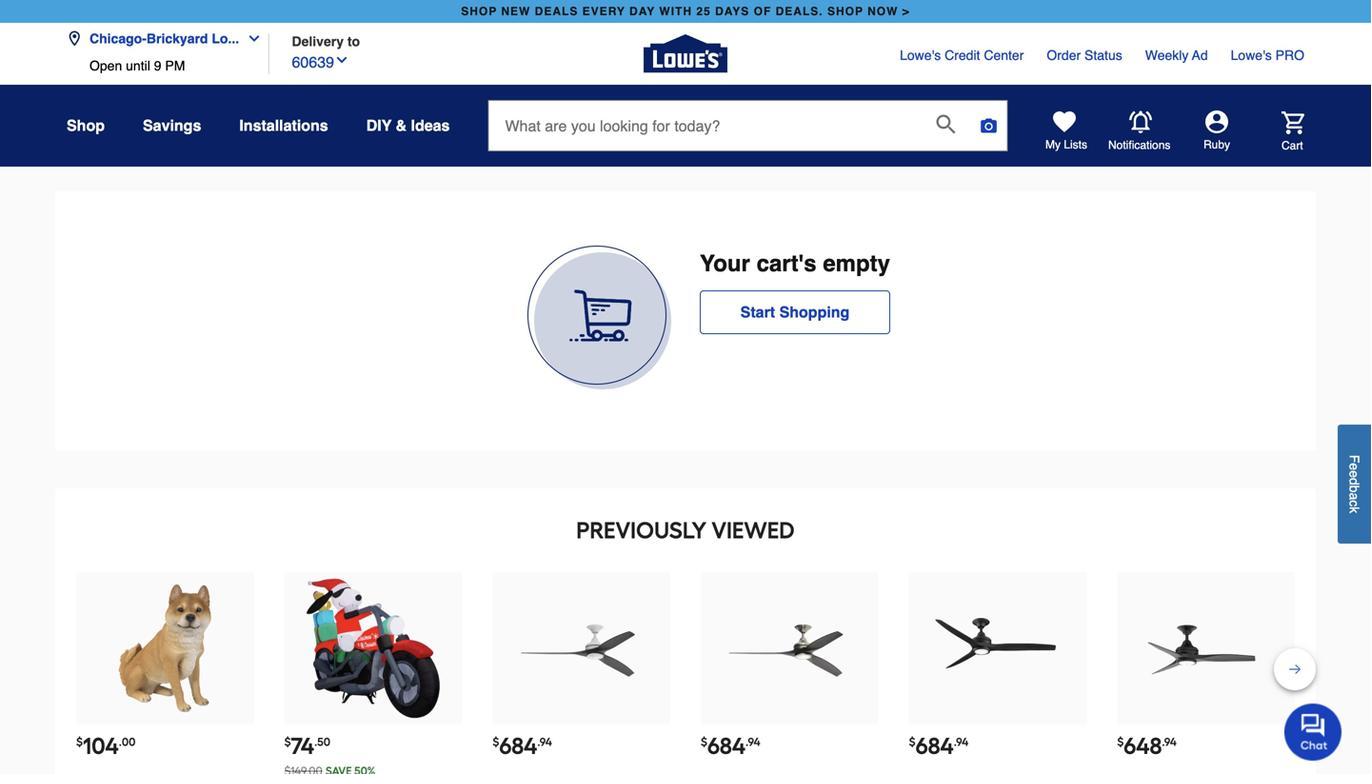 Task type: locate. For each thing, give the bounding box(es) containing it.
chicago-brickyard lo... button
[[67, 20, 270, 58]]

order
[[1047, 48, 1081, 63]]

deals
[[535, 5, 579, 18]]

2 684 from the left
[[708, 733, 746, 760]]

1 horizontal spatial shop
[[828, 5, 864, 18]]

weekly
[[1146, 48, 1189, 63]]

days
[[715, 5, 750, 18]]

my lists
[[1046, 138, 1088, 151]]

chevron down image
[[239, 31, 262, 46], [334, 52, 350, 68]]

until
[[126, 58, 150, 73]]

shop
[[461, 5, 497, 18], [828, 5, 864, 18]]

4 .94 from the left
[[1163, 735, 1177, 749]]

shop left now
[[828, 5, 864, 18]]

day
[[630, 5, 656, 18]]

3 684 from the left
[[916, 733, 954, 760]]

diy & ideas
[[366, 117, 450, 134]]

1 .94 from the left
[[538, 735, 552, 749]]

brickyard
[[147, 31, 208, 46]]

$ 104 .00
[[76, 733, 136, 760]]

1 $ from the left
[[76, 735, 83, 749]]

2 shop from the left
[[828, 5, 864, 18]]

2 $ from the left
[[285, 735, 291, 749]]

$
[[76, 735, 83, 749], [285, 735, 291, 749], [493, 735, 499, 749], [701, 735, 708, 749], [909, 735, 916, 749], [1118, 735, 1124, 749]]

1 $ 684 .94 from the left
[[493, 733, 552, 760]]

6 $ from the left
[[1118, 735, 1124, 749]]

$ inside the $ 104 .00
[[76, 735, 83, 749]]

.00
[[119, 735, 136, 749]]

shop left new
[[461, 5, 497, 18]]

shop new deals every day with 25 days of deals. shop now >
[[461, 5, 911, 18]]

$ for fanimation spitfire 60-in matte white led indoor/outdoor propeller ceiling fan with light remote (3-blade) image
[[493, 735, 499, 749]]

a
[[1347, 493, 1363, 500]]

diy
[[366, 117, 392, 134]]

lowe's left credit
[[900, 48, 941, 63]]

e up d
[[1347, 463, 1363, 471]]

k
[[1347, 507, 1363, 514]]

$ inside '$ 74 .50'
[[285, 735, 291, 749]]

$ 684 .94 for fanimation spitfire 60-in matte white led indoor/outdoor propeller ceiling fan with light remote (3-blade) image
[[493, 733, 552, 760]]

0 horizontal spatial chevron down image
[[239, 31, 262, 46]]

start
[[741, 303, 776, 321]]

weekly ad link
[[1146, 46, 1209, 65]]

chevron down image down to
[[334, 52, 350, 68]]

order status link
[[1047, 46, 1123, 65]]

2 e from the top
[[1347, 471, 1363, 478]]

savings
[[143, 117, 201, 134]]

2 $ 684 .94 from the left
[[701, 733, 761, 760]]

1 horizontal spatial 684
[[708, 733, 746, 760]]

ruby
[[1204, 138, 1231, 151]]

0 horizontal spatial lowe's
[[900, 48, 941, 63]]

fanimation spitfire 60-in black led indoor/outdoor propeller ceiling fan with light remote (3-blade) image
[[927, 578, 1069, 720]]

.94
[[538, 735, 552, 749], [746, 735, 761, 749], [954, 735, 969, 749], [1163, 735, 1177, 749]]

5 $ from the left
[[909, 735, 916, 749]]

684
[[499, 733, 538, 760], [708, 733, 746, 760], [916, 733, 954, 760]]

2 lowe's from the left
[[1231, 48, 1272, 63]]

chicago-brickyard lo...
[[90, 31, 239, 46]]

1 horizontal spatial $ 684 .94
[[701, 733, 761, 760]]

3 .94 from the left
[[954, 735, 969, 749]]

lowe's left pro
[[1231, 48, 1272, 63]]

chevron down image left 'delivery'
[[239, 31, 262, 46]]

with
[[660, 5, 693, 18]]

shop button
[[67, 109, 105, 143]]

my lists link
[[1046, 111, 1088, 152]]

0 horizontal spatial 684
[[499, 733, 538, 760]]

previously
[[577, 517, 707, 544]]

viewed
[[712, 517, 795, 544]]

9
[[154, 58, 161, 73]]

to
[[348, 34, 360, 49]]

1 shop from the left
[[461, 5, 497, 18]]

3 $ from the left
[[493, 735, 499, 749]]

None search field
[[488, 100, 1008, 169]]

60639 button
[[292, 49, 350, 74]]

peanuts 4.5-ft lighted peanuts worldwide snoopy christmas inflatable image
[[302, 578, 445, 720]]

lowe's home improvement logo image
[[644, 12, 728, 96]]

previously viewed
[[577, 517, 795, 544]]

open until 9 pm
[[90, 58, 185, 73]]

.94 inside $ 648 .94
[[1163, 735, 1177, 749]]

0 horizontal spatial $ 684 .94
[[493, 733, 552, 760]]

2 horizontal spatial $ 684 .94
[[909, 733, 969, 760]]

fanimation spitfire 60-in matte white led indoor/outdoor propeller ceiling fan with light remote (3-blade) image
[[511, 578, 653, 720]]

chevron down image inside chicago-brickyard lo... button
[[239, 31, 262, 46]]

$ inside $ 648 .94
[[1118, 735, 1124, 749]]

2 horizontal spatial 684
[[916, 733, 954, 760]]

lists
[[1064, 138, 1088, 151]]

shop
[[67, 117, 105, 134]]

4 $ from the left
[[701, 735, 708, 749]]

lowe's
[[900, 48, 941, 63], [1231, 48, 1272, 63]]

1 vertical spatial chevron down image
[[334, 52, 350, 68]]

$ 684 .94
[[493, 733, 552, 760], [701, 733, 761, 760], [909, 733, 969, 760]]

648
[[1124, 733, 1163, 760]]

0 vertical spatial chevron down image
[[239, 31, 262, 46]]

e up b
[[1347, 471, 1363, 478]]

1 lowe's from the left
[[900, 48, 941, 63]]

lowe's home improvement cart image
[[1282, 111, 1305, 134]]

e
[[1347, 463, 1363, 471], [1347, 471, 1363, 478]]

lowe's credit center link
[[900, 46, 1024, 65]]

shopping
[[780, 303, 850, 321]]

search image
[[937, 115, 956, 134]]

$ 74 .50
[[285, 733, 331, 760]]

2 .94 from the left
[[746, 735, 761, 749]]

weekly ad
[[1146, 48, 1209, 63]]

lo...
[[212, 31, 239, 46]]

notifications
[[1109, 138, 1171, 152]]

fanimation spitfire 48-in black led indoor/outdoor propeller ceiling fan with light remote (3-blade) image
[[1136, 578, 1278, 720]]

$ 684 .94 for fanimation spitfire 60-in black led indoor/outdoor propeller ceiling fan with light remote (3-blade) image
[[909, 733, 969, 760]]

1 horizontal spatial lowe's
[[1231, 48, 1272, 63]]

f e e d b a c k button
[[1338, 425, 1372, 544]]

1 684 from the left
[[499, 733, 538, 760]]

3 $ 684 .94 from the left
[[909, 733, 969, 760]]

1 horizontal spatial chevron down image
[[334, 52, 350, 68]]

lowe's for lowe's pro
[[1231, 48, 1272, 63]]

0 horizontal spatial shop
[[461, 5, 497, 18]]



Task type: describe. For each thing, give the bounding box(es) containing it.
60639
[[292, 53, 334, 71]]

center
[[984, 48, 1024, 63]]

.94 for fanimation spitfire 60-in matte white led indoor/outdoor propeller ceiling fan with light remote (3-blade) image
[[538, 735, 552, 749]]

cart's
[[757, 251, 817, 277]]

order status
[[1047, 48, 1123, 63]]

delivery
[[292, 34, 344, 49]]

your
[[700, 251, 751, 277]]

my
[[1046, 138, 1061, 151]]

d
[[1347, 478, 1363, 485]]

lowe's for lowe's credit center
[[900, 48, 941, 63]]

684 for fanimation spitfire 60-in matte white led indoor/outdoor propeller ceiling fan with light remote (3-blade) image
[[499, 733, 538, 760]]

$ for fanimation spitfire 60-in black led indoor/outdoor propeller ceiling fan with light remote (3-blade) image
[[909, 735, 916, 749]]

hi-line gift 15.83-in h x 6.69-in w brown animal garden statue image
[[94, 578, 236, 720]]

location image
[[67, 31, 82, 46]]

open
[[90, 58, 122, 73]]

of
[[754, 5, 772, 18]]

ideas
[[411, 117, 450, 134]]

25
[[697, 5, 711, 18]]

cart
[[1282, 139, 1304, 152]]

now
[[868, 5, 899, 18]]

chat invite button image
[[1285, 703, 1343, 761]]

savings button
[[143, 109, 201, 143]]

684 for fanimation spitfire 60-in brushed nickel led indoor/outdoor propeller ceiling fan with light remote (3-blade) image
[[708, 733, 746, 760]]

shop new deals every day with 25 days of deals. shop now > link
[[457, 0, 914, 23]]

lowe's pro
[[1231, 48, 1305, 63]]

74
[[291, 733, 314, 760]]

pm
[[165, 58, 185, 73]]

deals.
[[776, 5, 824, 18]]

c
[[1347, 500, 1363, 507]]

$ for fanimation spitfire 60-in brushed nickel led indoor/outdoor propeller ceiling fan with light remote (3-blade) image
[[701, 735, 708, 749]]

lowe's credit center
[[900, 48, 1024, 63]]

ad
[[1193, 48, 1209, 63]]

fanimation spitfire 60-in brushed nickel led indoor/outdoor propeller ceiling fan with light remote (3-blade) image
[[719, 578, 861, 720]]

.94 for fanimation spitfire 48-in black led indoor/outdoor propeller ceiling fan with light remote (3-blade) image in the bottom right of the page
[[1163, 735, 1177, 749]]

cart link
[[1256, 111, 1305, 153]]

$ 684 .94 for fanimation spitfire 60-in brushed nickel led indoor/outdoor propeller ceiling fan with light remote (3-blade) image
[[701, 733, 761, 760]]

684 for fanimation spitfire 60-in black led indoor/outdoor propeller ceiling fan with light remote (3-blade) image
[[916, 733, 954, 760]]

Search Query text field
[[489, 101, 922, 151]]

installations
[[239, 117, 328, 134]]

.94 for fanimation spitfire 60-in black led indoor/outdoor propeller ceiling fan with light remote (3-blade) image
[[954, 735, 969, 749]]

diy & ideas button
[[366, 109, 450, 143]]

.94 for fanimation spitfire 60-in brushed nickel led indoor/outdoor propeller ceiling fan with light remote (3-blade) image
[[746, 735, 761, 749]]

lowe's home improvement lists image
[[1054, 111, 1076, 133]]

chicago-
[[90, 31, 147, 46]]

>
[[903, 5, 911, 18]]

status
[[1085, 48, 1123, 63]]

.50
[[314, 735, 331, 749]]

f e e d b a c k
[[1347, 455, 1363, 514]]

&
[[396, 117, 407, 134]]

delivery to
[[292, 34, 360, 49]]

f
[[1347, 455, 1363, 463]]

chevron down image inside 60639 button
[[334, 52, 350, 68]]

installations button
[[239, 109, 328, 143]]

your cart's empty
[[700, 251, 891, 277]]

b
[[1347, 485, 1363, 493]]

$ 648 .94
[[1118, 733, 1177, 760]]

start shopping button
[[700, 291, 891, 334]]

104
[[83, 733, 119, 760]]

credit
[[945, 48, 981, 63]]

lowe's home improvement notification center image
[[1130, 111, 1153, 134]]

empty
[[823, 251, 891, 277]]

$ for fanimation spitfire 48-in black led indoor/outdoor propeller ceiling fan with light remote (3-blade) image in the bottom right of the page
[[1118, 735, 1124, 749]]

ruby button
[[1172, 111, 1263, 152]]

previously viewed heading
[[74, 512, 1297, 550]]

lowe's pro link
[[1231, 46, 1305, 65]]

every
[[583, 5, 626, 18]]

camera image
[[980, 116, 999, 135]]

new
[[501, 5, 531, 18]]

$ for hi-line gift 15.83-in h x 6.69-in w brown animal garden statue image
[[76, 735, 83, 749]]

pro
[[1276, 48, 1305, 63]]

1 e from the top
[[1347, 463, 1363, 471]]

start shopping
[[741, 303, 850, 321]]



Task type: vqa. For each thing, say whether or not it's contained in the screenshot.
the 'for' in the (This review was collected as part of a promotion.) Does everything its made for excellant product. Fits well in small counter tops
no



